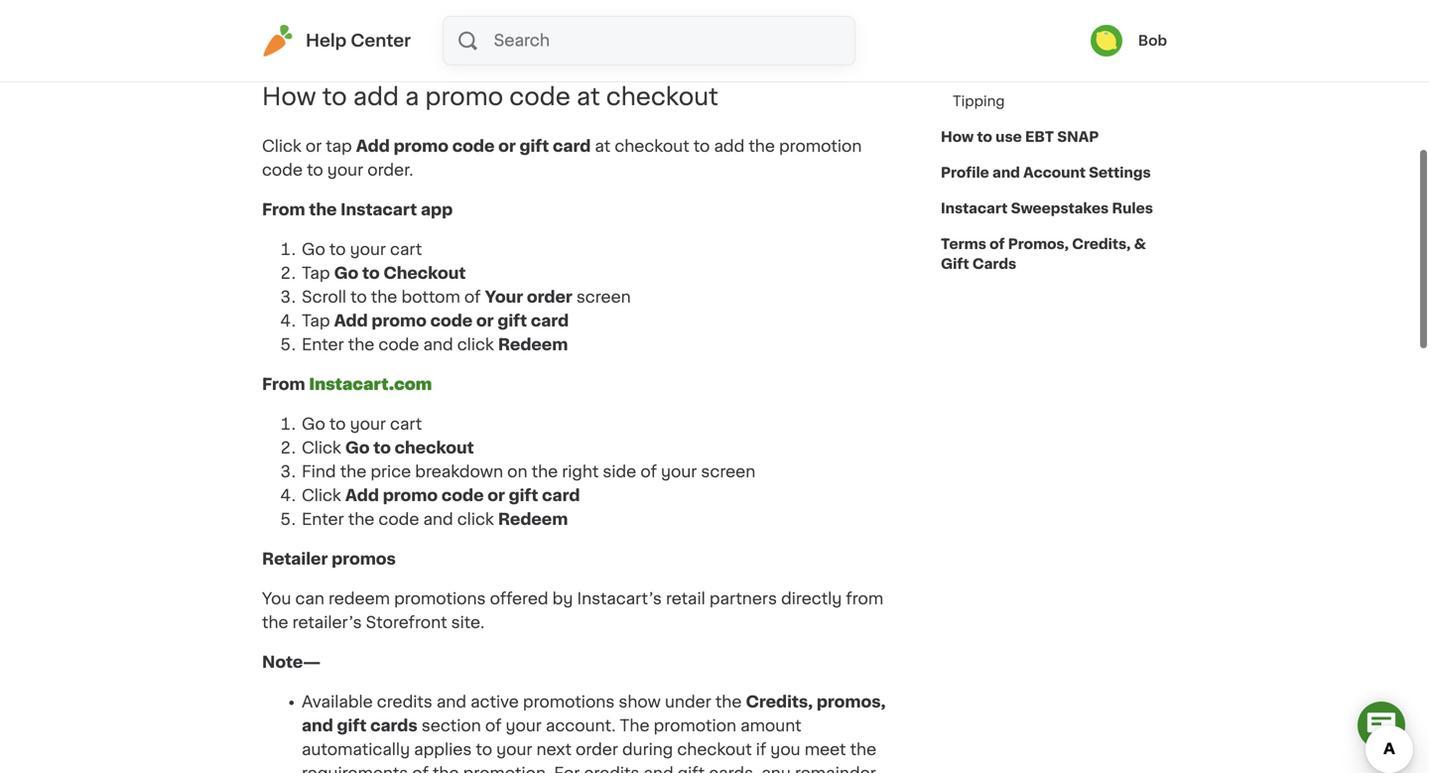 Task type: describe. For each thing, give the bounding box(es) containing it.
terms
[[941, 237, 987, 251]]

next
[[537, 742, 572, 758]]

user avatar image
[[1091, 25, 1123, 57]]

card
[[499, 16, 540, 32]]

or inside go to your cart click go to checkout find the price breakdown on the right side of your screen click add promo code or gift card enter the code and click redeem
[[488, 488, 505, 504]]

requirements
[[302, 766, 408, 773]]

instacart's
[[577, 591, 662, 607]]

checkout inside go to your cart click go to checkout find the price breakdown on the right side of your screen click add promo code or gift card enter the code and click redeem
[[395, 440, 474, 456]]

offered
[[490, 591, 548, 607]]

promos
[[332, 552, 396, 567]]

bob
[[1138, 34, 1167, 48]]

terms of promos, credits, & gift cards link
[[941, 226, 1167, 282]]

on
[[507, 464, 528, 480]]

directly
[[781, 591, 842, 607]]

promos,
[[817, 694, 886, 710]]

0 horizontal spatial add
[[353, 85, 399, 109]]

coupons and promotions
[[953, 23, 1130, 37]]

add up help center
[[345, 16, 379, 32]]

credits inside section of your account. the promotion amount automatically applies to your next order during checkout if you meet the requirements of the promotion. for credits and gift cards, any remaind
[[584, 766, 640, 773]]

promo inside go to your cart tap go to checkout scroll to the bottom of your order screen tap add promo code or gift card enter the code and click redeem
[[372, 313, 427, 329]]

any
[[762, 766, 791, 773]]

code inside add promo or gift card enter the code and click add to account
[[379, 40, 419, 55]]

your down instacart.com
[[350, 417, 386, 432]]

how to add a promo code at checkout
[[262, 85, 718, 109]]

2 vertical spatial promotions
[[523, 694, 615, 710]]

coupons and promotions link
[[941, 12, 1142, 48]]

click inside add promo or gift card enter the code and click add to account
[[457, 40, 494, 55]]

under
[[665, 694, 711, 710]]

if
[[756, 742, 766, 758]]

scroll
[[302, 289, 346, 305]]

instacart.com
[[309, 377, 432, 393]]

use
[[996, 130, 1022, 144]]

the inside at checkout to add the promotion code to your order.
[[749, 139, 775, 155]]

code up at checkout to add the promotion code to your order.
[[509, 85, 571, 109]]

enter inside add promo or gift card enter the code and click add to account
[[302, 40, 344, 55]]

account
[[557, 40, 626, 55]]

gift inside add promo or gift card enter the code and click add to account
[[463, 16, 496, 32]]

promos,
[[1008, 237, 1069, 251]]

go to your cart tap go to checkout scroll to the bottom of your order screen tap add promo code or gift card enter the code and click redeem
[[302, 242, 635, 353]]

gift inside go to your cart click go to checkout find the price breakdown on the right side of your screen click add promo code or gift card enter the code and click redeem
[[509, 488, 538, 504]]

profile
[[941, 166, 989, 180]]

retailer promos
[[262, 552, 396, 567]]

instacart.com link
[[309, 377, 432, 393]]

click inside go to your cart click go to checkout find the price breakdown on the right side of your screen click add promo code or gift card enter the code and click redeem
[[457, 512, 494, 528]]

redeem
[[329, 591, 390, 607]]

0 horizontal spatial credits
[[377, 694, 433, 710]]

promotion for the
[[654, 718, 737, 734]]

how for how to use ebt snap
[[941, 130, 974, 144]]

account.
[[546, 718, 616, 734]]

partners
[[710, 591, 777, 607]]

code down the breakdown
[[442, 488, 484, 504]]

checkout inside section of your account. the promotion amount automatically applies to your next order during checkout if you meet the requirements of the promotion. for credits and gift cards, any remaind
[[677, 742, 752, 758]]

from
[[846, 591, 884, 607]]

Search search field
[[492, 17, 855, 65]]

at inside at checkout to add the promotion code to your order.
[[595, 139, 611, 155]]

checkout
[[383, 266, 466, 282]]

can
[[295, 591, 325, 607]]

of inside go to your cart click go to checkout find the price breakdown on the right side of your screen click add promo code or gift card enter the code and click redeem
[[641, 464, 657, 480]]

add inside at checkout to add the promotion code to your order.
[[714, 139, 745, 155]]

note—
[[262, 655, 321, 671]]

add down card
[[498, 40, 532, 55]]

you can redeem promotions offered by instacart's retail partners directly from the retailer's storefront site.
[[262, 591, 884, 631]]

your inside at checkout to add the promotion code to your order.
[[327, 162, 363, 178]]

credits, inside terms of promos, credits, & gift cards
[[1072, 237, 1131, 251]]

0 vertical spatial click
[[262, 139, 302, 155]]

show
[[619, 694, 661, 710]]

the inside you can redeem promotions offered by instacart's retail partners directly from the retailer's storefront site.
[[262, 615, 288, 631]]

of down "applies"
[[412, 766, 429, 773]]

how for how to add a promo code at checkout
[[262, 85, 316, 109]]

sweepstakes
[[1011, 201, 1109, 215]]

promo inside go to your cart click go to checkout find the price breakdown on the right side of your screen click add promo code or gift card enter the code and click redeem
[[383, 488, 438, 504]]

your down available credits and active promotions show under the
[[506, 718, 542, 734]]

from for from the instacart app
[[262, 202, 305, 218]]

or inside go to your cart tap go to checkout scroll to the bottom of your order screen tap add promo code or gift card enter the code and click redeem
[[476, 313, 494, 329]]

or inside add promo or gift card enter the code and click add to account
[[442, 16, 459, 32]]

from the instacart app
[[262, 202, 453, 218]]

active
[[471, 694, 519, 710]]

the
[[620, 718, 650, 734]]

at checkout to add the promotion code to your order.
[[262, 139, 862, 178]]

available
[[302, 694, 373, 710]]

gift inside section of your account. the promotion amount automatically applies to your next order during checkout if you meet the requirements of the promotion. for credits and gift cards, any remaind
[[678, 766, 705, 773]]

promo
[[383, 16, 438, 32]]

promo up order.
[[394, 139, 449, 155]]

retailer's
[[292, 615, 362, 631]]

promotion for the
[[779, 139, 862, 155]]

screen inside go to your cart click go to checkout find the price breakdown on the right side of your screen click add promo code or gift card enter the code and click redeem
[[701, 464, 756, 480]]

1 vertical spatial click
[[302, 440, 341, 456]]

cards
[[973, 257, 1017, 271]]

instacart for instacart sweepstakes rules
[[941, 201, 1008, 215]]

profile and account settings link
[[941, 155, 1151, 191]]

snap
[[1057, 130, 1099, 144]]

to inside add promo or gift card enter the code and click add to account
[[536, 40, 553, 55]]

add inside go to your cart tap go to checkout scroll to the bottom of your order screen tap add promo code or gift card enter the code and click redeem
[[334, 313, 368, 329]]

find
[[302, 464, 336, 480]]

code up instacart.com
[[379, 337, 419, 353]]

instacart for instacart fees and taxes
[[953, 59, 1015, 72]]

available credits and active promotions show under the
[[302, 694, 746, 710]]

how to use ebt snap link
[[941, 119, 1099, 155]]

add up order.
[[356, 139, 390, 155]]

a
[[405, 85, 419, 109]]

to inside section of your account. the promotion amount automatically applies to your next order during checkout if you meet the requirements of the promotion. for credits and gift cards, any remaind
[[476, 742, 492, 758]]

storefront
[[366, 615, 447, 631]]

gift inside terms of promos, credits, & gift cards
[[941, 257, 969, 271]]

or down how to add a promo code at checkout
[[498, 139, 516, 155]]

instacart fees and taxes link
[[941, 48, 1132, 83]]

applies
[[414, 742, 472, 758]]

profile and account settings
[[941, 166, 1151, 180]]

coupons
[[953, 23, 1016, 37]]

order inside section of your account. the promotion amount automatically applies to your next order during checkout if you meet the requirements of the promotion. for credits and gift cards, any remaind
[[576, 742, 618, 758]]

or left tap
[[306, 139, 322, 155]]

and inside add promo or gift card enter the code and click add to account
[[423, 40, 453, 55]]

your right side at left bottom
[[661, 464, 697, 480]]

click or tap add promo code or gift card
[[262, 139, 591, 155]]

your
[[485, 289, 523, 305]]

screen inside go to your cart tap go to checkout scroll to the bottom of your order screen tap add promo code or gift card enter the code and click redeem
[[577, 289, 631, 305]]

how to use ebt snap
[[941, 130, 1099, 144]]

and inside go to your cart click go to checkout find the price breakdown on the right side of your screen click add promo code or gift card enter the code and click redeem
[[423, 512, 453, 528]]

amount
[[741, 718, 802, 734]]

code inside at checkout to add the promotion code to your order.
[[262, 162, 303, 178]]



Task type: locate. For each thing, give the bounding box(es) containing it.
2 redeem from the top
[[498, 512, 568, 528]]

order down account.
[[576, 742, 618, 758]]

breakdown
[[415, 464, 503, 480]]

redeem
[[498, 337, 568, 353], [498, 512, 568, 528]]

click down your at the left
[[457, 337, 494, 353]]

for
[[554, 766, 580, 773]]

gift inside the credits, promos, and gift cards
[[337, 718, 367, 734]]

redeem inside go to your cart tap go to checkout scroll to the bottom of your order screen tap add promo code or gift card enter the code and click redeem
[[498, 337, 568, 353]]

1 vertical spatial gift
[[941, 257, 969, 271]]

click up find
[[302, 440, 341, 456]]

how down instacart icon
[[262, 85, 316, 109]]

add inside go to your cart click go to checkout find the price breakdown on the right side of your screen click add promo code or gift card enter the code and click redeem
[[345, 488, 379, 504]]

1 vertical spatial screen
[[701, 464, 756, 480]]

1 horizontal spatial screen
[[701, 464, 756, 480]]

2 vertical spatial click
[[457, 512, 494, 528]]

0 vertical spatial gift
[[463, 16, 496, 32]]

promo down bottom
[[372, 313, 427, 329]]

gift down your at the left
[[498, 313, 527, 329]]

credits
[[377, 694, 433, 710], [584, 766, 640, 773]]

and down the breakdown
[[423, 512, 453, 528]]

credits,
[[1072, 237, 1131, 251], [746, 694, 813, 710]]

0 horizontal spatial order
[[527, 289, 572, 305]]

enter inside go to your cart click go to checkout find the price breakdown on the right side of your screen click add promo code or gift card enter the code and click redeem
[[302, 512, 344, 528]]

cards
[[370, 718, 418, 734]]

price
[[371, 464, 411, 480]]

instacart down coupons
[[953, 59, 1015, 72]]

by
[[553, 591, 573, 607]]

1 redeem from the top
[[498, 337, 568, 353]]

promotion inside section of your account. the promotion amount automatically applies to your next order during checkout if you meet the requirements of the promotion. for credits and gift cards, any remaind
[[654, 718, 737, 734]]

go to your cart click go to checkout find the price breakdown on the right side of your screen click add promo code or gift card enter the code and click redeem
[[302, 417, 756, 528]]

0 vertical spatial order
[[527, 289, 572, 305]]

click left tap
[[262, 139, 302, 155]]

0 horizontal spatial promotions
[[394, 591, 486, 607]]

0 vertical spatial redeem
[[498, 337, 568, 353]]

2 horizontal spatial promotions
[[1050, 23, 1130, 37]]

1 from from the top
[[262, 202, 305, 218]]

instacart sweepstakes rules link
[[941, 191, 1153, 226]]

1 vertical spatial how
[[941, 130, 974, 144]]

2 vertical spatial card
[[542, 488, 580, 504]]

app
[[421, 202, 453, 218]]

click
[[262, 139, 302, 155], [302, 440, 341, 456], [302, 488, 341, 504]]

of up cards
[[990, 237, 1005, 251]]

1 horizontal spatial promotions
[[523, 694, 615, 710]]

2 click from the top
[[457, 337, 494, 353]]

how up the profile
[[941, 130, 974, 144]]

cart for checkout
[[390, 242, 422, 258]]

1 vertical spatial promotions
[[394, 591, 486, 607]]

0 vertical spatial promotion
[[779, 139, 862, 155]]

click down the breakdown
[[457, 512, 494, 528]]

go
[[302, 242, 325, 258], [334, 266, 359, 282], [302, 417, 325, 432], [345, 440, 370, 456]]

gift down the on at the bottom
[[509, 488, 538, 504]]

0 horizontal spatial screen
[[577, 289, 631, 305]]

tipping
[[953, 94, 1005, 108]]

or down the breakdown
[[488, 488, 505, 504]]

promo down price
[[383, 488, 438, 504]]

gift down terms
[[941, 257, 969, 271]]

add
[[353, 85, 399, 109], [714, 139, 745, 155]]

promotions inside you can redeem promotions offered by instacart's retail partners directly from the retailer's storefront site.
[[394, 591, 486, 607]]

&
[[1134, 237, 1146, 251]]

of inside go to your cart tap go to checkout scroll to the bottom of your order screen tap add promo code or gift card enter the code and click redeem
[[464, 289, 481, 305]]

how
[[262, 85, 316, 109], [941, 130, 974, 144]]

and down during
[[644, 766, 674, 773]]

your down tap
[[327, 162, 363, 178]]

help
[[306, 32, 347, 49]]

0 vertical spatial cart
[[390, 242, 422, 258]]

or
[[442, 16, 459, 32], [306, 139, 322, 155], [498, 139, 516, 155], [476, 313, 494, 329], [488, 488, 505, 504]]

2 enter from the top
[[302, 337, 344, 353]]

you
[[262, 591, 291, 607]]

code up from the instacart app
[[262, 162, 303, 178]]

your inside go to your cart tap go to checkout scroll to the bottom of your order screen tap add promo code or gift card enter the code and click redeem
[[350, 242, 386, 258]]

click down find
[[302, 488, 341, 504]]

gift
[[463, 16, 496, 32], [941, 257, 969, 271]]

bob link
[[1091, 25, 1167, 57]]

1 vertical spatial credits
[[584, 766, 640, 773]]

right
[[562, 464, 599, 480]]

credits, up amount
[[746, 694, 813, 710]]

click up how to add a promo code at checkout
[[457, 40, 494, 55]]

gift down how to add a promo code at checkout
[[520, 139, 549, 155]]

cart up price
[[390, 417, 422, 432]]

1 horizontal spatial add
[[714, 139, 745, 155]]

1 click from the top
[[457, 40, 494, 55]]

you
[[771, 742, 801, 758]]

during
[[622, 742, 673, 758]]

order.
[[367, 162, 413, 178]]

and inside 'link'
[[1052, 59, 1079, 72]]

2 vertical spatial click
[[302, 488, 341, 504]]

1 cart from the top
[[390, 242, 422, 258]]

3 click from the top
[[457, 512, 494, 528]]

or down your at the left
[[476, 313, 494, 329]]

from up scroll
[[262, 202, 305, 218]]

1 vertical spatial enter
[[302, 337, 344, 353]]

automatically
[[302, 742, 410, 758]]

code down how to add a promo code at checkout
[[452, 139, 495, 155]]

redeem inside go to your cart click go to checkout find the price breakdown on the right side of your screen click add promo code or gift card enter the code and click redeem
[[498, 512, 568, 528]]

0 vertical spatial tap
[[302, 266, 330, 282]]

meet
[[805, 742, 846, 758]]

redeem down the on at the bottom
[[498, 512, 568, 528]]

0 horizontal spatial promotion
[[654, 718, 737, 734]]

code down price
[[379, 512, 419, 528]]

0 vertical spatial credits
[[377, 694, 433, 710]]

credits up cards
[[377, 694, 433, 710]]

order
[[527, 289, 572, 305], [576, 742, 618, 758]]

click inside go to your cart tap go to checkout scroll to the bottom of your order screen tap add promo code or gift card enter the code and click redeem
[[457, 337, 494, 353]]

1 vertical spatial card
[[531, 313, 569, 329]]

gift up automatically
[[337, 718, 367, 734]]

add down scroll
[[334, 313, 368, 329]]

instacart down the profile
[[941, 201, 1008, 215]]

1 enter from the top
[[302, 40, 344, 55]]

promotions
[[1050, 23, 1130, 37], [394, 591, 486, 607], [523, 694, 615, 710]]

0 vertical spatial promotions
[[1050, 23, 1130, 37]]

1 tap from the top
[[302, 266, 330, 282]]

and down the use
[[993, 166, 1020, 180]]

tap up scroll
[[302, 266, 330, 282]]

enter inside go to your cart tap go to checkout scroll to the bottom of your order screen tap add promo code or gift card enter the code and click redeem
[[302, 337, 344, 353]]

promotions up site.
[[394, 591, 486, 607]]

or right promo
[[442, 16, 459, 32]]

and inside the credits, promos, and gift cards
[[302, 718, 333, 734]]

taxes
[[1082, 59, 1120, 72]]

code
[[379, 40, 419, 55], [509, 85, 571, 109], [452, 139, 495, 155], [262, 162, 303, 178], [430, 313, 473, 329], [379, 337, 419, 353], [442, 488, 484, 504], [379, 512, 419, 528]]

gift left card
[[463, 16, 496, 32]]

1 vertical spatial cart
[[390, 417, 422, 432]]

1 horizontal spatial order
[[576, 742, 618, 758]]

1 vertical spatial redeem
[[498, 512, 568, 528]]

instacart sweepstakes rules
[[941, 201, 1153, 215]]

from for from instacart.com
[[262, 377, 305, 393]]

of right side at left bottom
[[641, 464, 657, 480]]

credits, promos, and gift cards
[[302, 694, 886, 734]]

and right "fees"
[[1052, 59, 1079, 72]]

0 horizontal spatial credits,
[[746, 694, 813, 710]]

redeem down your at the left
[[498, 337, 568, 353]]

instacart
[[953, 59, 1015, 72], [941, 201, 1008, 215], [341, 202, 417, 218]]

0 vertical spatial how
[[262, 85, 316, 109]]

credits, inside the credits, promos, and gift cards
[[746, 694, 813, 710]]

1 vertical spatial add
[[714, 139, 745, 155]]

0 horizontal spatial gift
[[463, 16, 496, 32]]

checkout
[[606, 85, 718, 109], [615, 139, 690, 155], [395, 440, 474, 456], [677, 742, 752, 758]]

enter right instacart icon
[[302, 40, 344, 55]]

1 horizontal spatial credits,
[[1072, 237, 1131, 251]]

retail
[[666, 591, 706, 607]]

2 tap from the top
[[302, 313, 330, 329]]

account
[[1023, 166, 1086, 180]]

gift left cards,
[[678, 766, 705, 773]]

of down active
[[485, 718, 502, 734]]

0 horizontal spatial how
[[262, 85, 316, 109]]

0 vertical spatial from
[[262, 202, 305, 218]]

1 horizontal spatial promotion
[[779, 139, 862, 155]]

help center
[[306, 32, 411, 49]]

and up "fees"
[[1020, 23, 1046, 37]]

from instacart.com
[[262, 377, 432, 393]]

promo right a
[[425, 85, 503, 109]]

cart for checkout
[[390, 417, 422, 432]]

2 vertical spatial enter
[[302, 512, 344, 528]]

click
[[457, 40, 494, 55], [457, 337, 494, 353], [457, 512, 494, 528]]

at
[[577, 85, 600, 109], [595, 139, 611, 155]]

0 vertical spatial click
[[457, 40, 494, 55]]

1 horizontal spatial how
[[941, 130, 974, 144]]

tipping link
[[941, 83, 1017, 119]]

ebt
[[1025, 130, 1054, 144]]

instacart down order.
[[341, 202, 417, 218]]

cart up checkout
[[390, 242, 422, 258]]

credits, left &
[[1072, 237, 1131, 251]]

0 vertical spatial add
[[353, 85, 399, 109]]

cart inside go to your cart tap go to checkout scroll to the bottom of your order screen tap add promo code or gift card enter the code and click redeem
[[390, 242, 422, 258]]

1 horizontal spatial gift
[[941, 257, 969, 271]]

3 enter from the top
[[302, 512, 344, 528]]

cards,
[[709, 766, 758, 773]]

of
[[990, 237, 1005, 251], [464, 289, 481, 305], [641, 464, 657, 480], [485, 718, 502, 734], [412, 766, 429, 773]]

and down the available
[[302, 718, 333, 734]]

promotions up account.
[[523, 694, 615, 710]]

tap
[[326, 139, 352, 155]]

section
[[422, 718, 481, 734]]

code down bottom
[[430, 313, 473, 329]]

promo
[[425, 85, 503, 109], [394, 139, 449, 155], [372, 313, 427, 329], [383, 488, 438, 504]]

of inside terms of promos, credits, & gift cards
[[990, 237, 1005, 251]]

2 cart from the top
[[390, 417, 422, 432]]

from left instacart.com
[[262, 377, 305, 393]]

side
[[603, 464, 636, 480]]

add promo or gift card enter the code and click add to account
[[302, 16, 626, 55]]

1 vertical spatial credits,
[[746, 694, 813, 710]]

0 vertical spatial at
[[577, 85, 600, 109]]

promotions up the taxes
[[1050, 23, 1130, 37]]

and up section
[[437, 694, 467, 710]]

card
[[553, 139, 591, 155], [531, 313, 569, 329], [542, 488, 580, 504]]

terms of promos, credits, & gift cards
[[941, 237, 1146, 271]]

1 vertical spatial order
[[576, 742, 618, 758]]

order right your at the left
[[527, 289, 572, 305]]

the inside add promo or gift card enter the code and click add to account
[[348, 40, 375, 55]]

2 from from the top
[[262, 377, 305, 393]]

enter up from instacart.com
[[302, 337, 344, 353]]

and inside go to your cart tap go to checkout scroll to the bottom of your order screen tap add promo code or gift card enter the code and click redeem
[[423, 337, 453, 353]]

instacart fees and taxes
[[953, 59, 1120, 72]]

of left your at the left
[[464, 289, 481, 305]]

1 vertical spatial from
[[262, 377, 305, 393]]

0 vertical spatial screen
[[577, 289, 631, 305]]

help center link
[[262, 25, 411, 57]]

0 vertical spatial card
[[553, 139, 591, 155]]

and inside section of your account. the promotion amount automatically applies to your next order during checkout if you meet the requirements of the promotion. for credits and gift cards, any remaind
[[644, 766, 674, 773]]

section of your account. the promotion amount automatically applies to your next order during checkout if you meet the requirements of the promotion. for credits and gift cards, any remaind
[[302, 718, 877, 773]]

your
[[327, 162, 363, 178], [350, 242, 386, 258], [350, 417, 386, 432], [661, 464, 697, 480], [506, 718, 542, 734], [496, 742, 532, 758]]

enter up retailer promos
[[302, 512, 344, 528]]

and down promo
[[423, 40, 453, 55]]

your up promotion.
[[496, 742, 532, 758]]

and down bottom
[[423, 337, 453, 353]]

instacart inside instacart fees and taxes 'link'
[[953, 59, 1015, 72]]

promotion inside at checkout to add the promotion code to your order.
[[779, 139, 862, 155]]

your down from the instacart app
[[350, 242, 386, 258]]

0 vertical spatial credits,
[[1072, 237, 1131, 251]]

cart
[[390, 242, 422, 258], [390, 417, 422, 432]]

1 horizontal spatial credits
[[584, 766, 640, 773]]

add down price
[[345, 488, 379, 504]]

1 vertical spatial click
[[457, 337, 494, 353]]

card inside go to your cart click go to checkout find the price breakdown on the right side of your screen click add promo code or gift card enter the code and click redeem
[[542, 488, 580, 504]]

1 vertical spatial tap
[[302, 313, 330, 329]]

bottom
[[401, 289, 460, 305]]

1 vertical spatial at
[[595, 139, 611, 155]]

instacart inside instacart sweepstakes rules link
[[941, 201, 1008, 215]]

0 vertical spatial enter
[[302, 40, 344, 55]]

settings
[[1089, 166, 1151, 180]]

card inside go to your cart tap go to checkout scroll to the bottom of your order screen tap add promo code or gift card enter the code and click redeem
[[531, 313, 569, 329]]

promotion.
[[463, 766, 550, 773]]

center
[[351, 32, 411, 49]]

order inside go to your cart tap go to checkout scroll to the bottom of your order screen tap add promo code or gift card enter the code and click redeem
[[527, 289, 572, 305]]

credits down during
[[584, 766, 640, 773]]

cart inside go to your cart click go to checkout find the price breakdown on the right side of your screen click add promo code or gift card enter the code and click redeem
[[390, 417, 422, 432]]

checkout inside at checkout to add the promotion code to your order.
[[615, 139, 690, 155]]

gift inside go to your cart tap go to checkout scroll to the bottom of your order screen tap add promo code or gift card enter the code and click redeem
[[498, 313, 527, 329]]

fees
[[1019, 59, 1049, 72]]

rules
[[1112, 201, 1153, 215]]

to
[[536, 40, 553, 55], [322, 85, 347, 109], [977, 130, 992, 144], [694, 139, 710, 155], [307, 162, 323, 178], [329, 242, 346, 258], [362, 266, 380, 282], [350, 289, 367, 305], [329, 417, 346, 432], [373, 440, 391, 456], [476, 742, 492, 758]]

tap down scroll
[[302, 313, 330, 329]]

gift
[[520, 139, 549, 155], [498, 313, 527, 329], [509, 488, 538, 504], [337, 718, 367, 734], [678, 766, 705, 773]]

instacart image
[[262, 25, 294, 57]]

retailer
[[262, 552, 328, 567]]

code down promo
[[379, 40, 419, 55]]

1 vertical spatial promotion
[[654, 718, 737, 734]]



Task type: vqa. For each thing, say whether or not it's contained in the screenshot.
See eligible items related to 6
no



